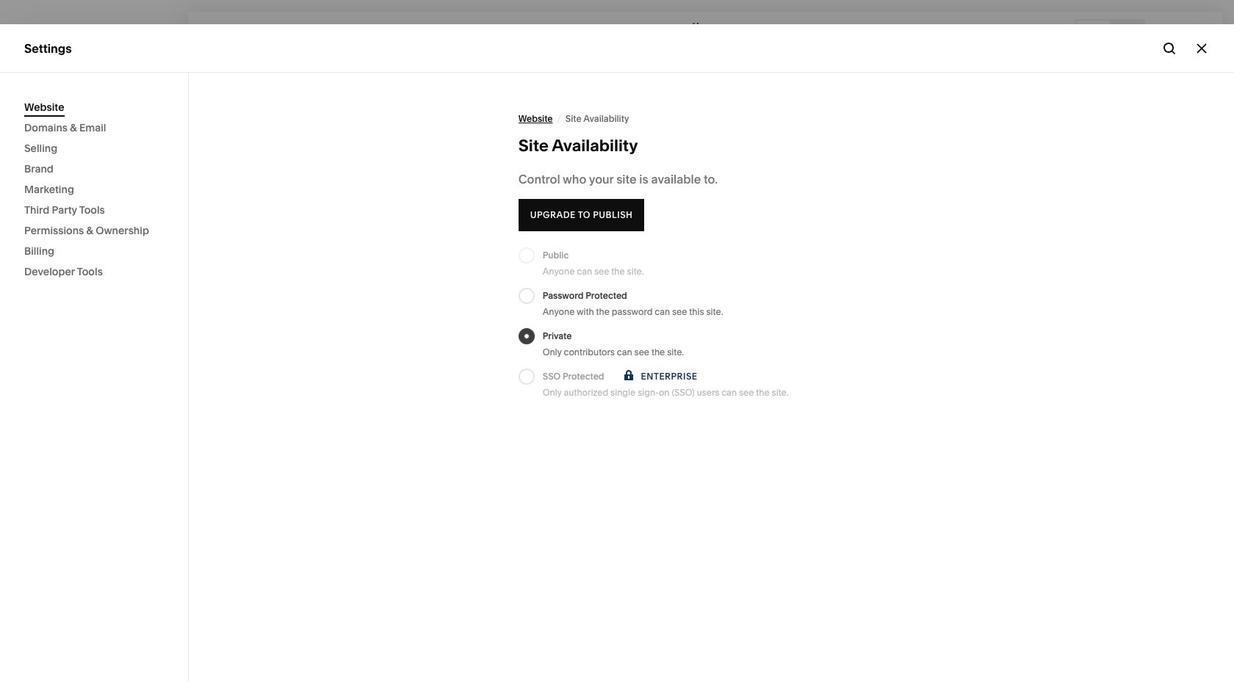 Task type: describe. For each thing, give the bounding box(es) containing it.
1 horizontal spatial search image
[[1162, 40, 1178, 56]]

cross large image
[[1194, 40, 1210, 56]]

feature gate lock image
[[621, 369, 637, 385]]

logo squarespace image
[[24, 24, 40, 40]]

site preview image
[[1194, 24, 1210, 40]]



Task type: vqa. For each thing, say whether or not it's contained in the screenshot.
plus "icon"
no



Task type: locate. For each thing, give the bounding box(es) containing it.
desktop image
[[1085, 24, 1102, 40]]

mobile image
[[1119, 24, 1135, 40]]

tab list
[[1077, 20, 1144, 44]]

style image
[[1159, 24, 1175, 40]]

0 horizontal spatial search image
[[147, 24, 163, 40]]

search image
[[147, 24, 163, 40], [1162, 40, 1178, 56]]



